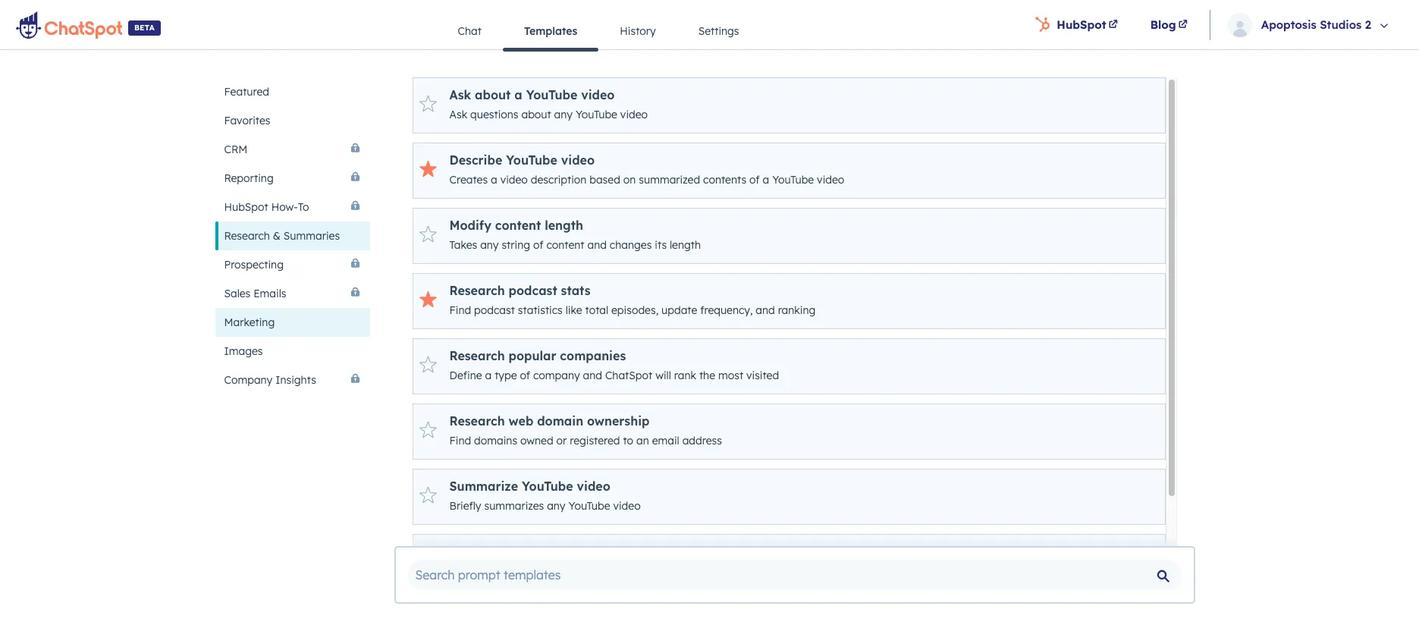 Task type: vqa. For each thing, say whether or not it's contained in the screenshot.


Task type: locate. For each thing, give the bounding box(es) containing it.
any right summarizes
[[547, 499, 566, 513]]

content up string
[[495, 218, 541, 233]]

research up define
[[450, 348, 505, 364]]

marketing
[[224, 316, 275, 329]]

ask
[[450, 87, 471, 102], [450, 108, 468, 121]]

about
[[475, 87, 511, 102], [522, 108, 552, 121]]

0 horizontal spatial content
[[495, 218, 541, 233]]

2 horizontal spatial of
[[750, 173, 760, 187]]

youtube down registered
[[569, 499, 611, 513]]

youtube up summarizes
[[522, 479, 573, 494]]

and inside research popular companies define a type of company and chatspot will rank the most visited
[[583, 369, 603, 383]]

2 vertical spatial of
[[520, 369, 531, 383]]

ownership
[[587, 414, 650, 429]]

0 vertical spatial summarize
[[450, 479, 518, 494]]

of right string
[[533, 238, 544, 252]]

summarize up briefly
[[450, 479, 518, 494]]

2 ask from the top
[[450, 108, 468, 121]]

insights
[[276, 373, 316, 387]]

hubspot for hubspot
[[1057, 17, 1107, 31]]

stats
[[561, 283, 591, 298]]

video
[[581, 87, 615, 102], [621, 108, 648, 121], [561, 153, 595, 168], [501, 173, 528, 187], [817, 173, 845, 187], [577, 479, 611, 494], [614, 499, 641, 513]]

length right its
[[670, 238, 701, 252]]

of for companies
[[520, 369, 531, 383]]

0 vertical spatial hubspot
[[1057, 17, 1107, 31]]

0 vertical spatial podcast
[[509, 283, 558, 298]]

domains
[[474, 434, 518, 448]]

length
[[545, 218, 584, 233], [670, 238, 701, 252]]

0 vertical spatial ask
[[450, 87, 471, 102]]

and left changes
[[588, 238, 607, 252]]

about up questions
[[475, 87, 511, 102]]

its
[[655, 238, 667, 252]]

article
[[522, 544, 561, 559]]

0 horizontal spatial length
[[545, 218, 584, 233]]

research up prospecting
[[224, 229, 270, 243]]

1 vertical spatial ask
[[450, 108, 468, 121]]

summarize down briefly
[[450, 544, 518, 559]]

define
[[450, 369, 482, 383]]

creates
[[450, 173, 488, 187]]

any
[[554, 108, 573, 121], [481, 238, 499, 252], [547, 499, 566, 513]]

modify
[[450, 218, 492, 233]]

find left domains
[[450, 434, 471, 448]]

summarize inside summarize article 'button'
[[450, 544, 518, 559]]

0 horizontal spatial hubspot
[[224, 200, 268, 214]]

1 vertical spatial of
[[533, 238, 544, 252]]

apoptosis studios 2
[[1262, 17, 1372, 31]]

owned
[[521, 434, 554, 448]]

link opens in a new window image
[[1109, 16, 1118, 34], [1179, 16, 1188, 34], [1109, 20, 1118, 29], [1179, 20, 1188, 29]]

a inside research popular companies define a type of company and chatspot will rank the most visited
[[485, 369, 492, 383]]

1 vertical spatial any
[[481, 238, 499, 252]]

of right contents at the top
[[750, 173, 760, 187]]

navigation containing chat
[[437, 13, 761, 51]]

on
[[624, 173, 636, 187]]

research for podcast
[[450, 283, 505, 298]]

summarize inside summarize youtube video briefly summarizes any youtube video
[[450, 479, 518, 494]]

1 vertical spatial and
[[756, 304, 775, 317]]

1 horizontal spatial length
[[670, 238, 701, 252]]

and inside modify content length takes any string of content and changes its length
[[588, 238, 607, 252]]

blog
[[1151, 17, 1177, 31]]

1 vertical spatial about
[[522, 108, 552, 121]]

1 vertical spatial content
[[547, 238, 585, 252]]

how-
[[271, 200, 298, 214]]

research up domains
[[450, 414, 505, 429]]

history link
[[599, 13, 677, 49]]

1 horizontal spatial of
[[533, 238, 544, 252]]

1 horizontal spatial content
[[547, 238, 585, 252]]

2 vertical spatial any
[[547, 499, 566, 513]]

images
[[224, 345, 263, 358]]

a
[[515, 87, 523, 102], [491, 173, 498, 187], [763, 173, 770, 187], [485, 369, 492, 383]]

hubspot inside button
[[224, 200, 268, 214]]

ranking
[[778, 304, 816, 317]]

1 vertical spatial hubspot
[[224, 200, 268, 214]]

content
[[495, 218, 541, 233], [547, 238, 585, 252]]

visited
[[747, 369, 780, 383]]

hubspot link
[[1021, 0, 1136, 49]]

and left ranking
[[756, 304, 775, 317]]

any up description
[[554, 108, 573, 121]]

1 summarize from the top
[[450, 479, 518, 494]]

will
[[656, 369, 672, 383]]

content up stats
[[547, 238, 585, 252]]

2 summarize from the top
[[450, 544, 518, 559]]

description
[[531, 173, 587, 187]]

0 vertical spatial and
[[588, 238, 607, 252]]

favorites button
[[215, 106, 370, 135]]

find down takes
[[450, 304, 471, 317]]

1 vertical spatial podcast
[[474, 304, 515, 317]]

0 vertical spatial find
[[450, 304, 471, 317]]

find
[[450, 304, 471, 317], [450, 434, 471, 448]]

an
[[637, 434, 649, 448]]

0 horizontal spatial about
[[475, 87, 511, 102]]

summarize for summarize youtube video briefly summarizes any youtube video
[[450, 479, 518, 494]]

of
[[750, 173, 760, 187], [533, 238, 544, 252], [520, 369, 531, 383]]

prospecting button
[[215, 250, 370, 279]]

research podcast stats find podcast statistics like total episodes, update frequency, and ranking
[[450, 283, 816, 317]]

reporting
[[224, 172, 274, 185]]

1 vertical spatial find
[[450, 434, 471, 448]]

domain
[[537, 414, 584, 429]]

1 ask from the top
[[450, 87, 471, 102]]

of inside 'describe youtube video creates a video description based on summarized contents of a youtube video'
[[750, 173, 760, 187]]

ask up questions
[[450, 87, 471, 102]]

find inside research podcast stats find podcast statistics like total episodes, update frequency, and ranking
[[450, 304, 471, 317]]

a right contents at the top
[[763, 173, 770, 187]]

research inside research & summaries button
[[224, 229, 270, 243]]

or
[[557, 434, 567, 448]]

research inside research web domain ownership find domains owned or registered to an email address
[[450, 414, 505, 429]]

of right type at bottom left
[[520, 369, 531, 383]]

statistics
[[518, 304, 563, 317]]

length down description
[[545, 218, 584, 233]]

0 vertical spatial of
[[750, 173, 760, 187]]

and down companies
[[583, 369, 603, 383]]

registered
[[570, 434, 620, 448]]

type
[[495, 369, 517, 383]]

research inside research popular companies define a type of company and chatspot will rank the most visited
[[450, 348, 505, 364]]

chat
[[458, 24, 482, 38]]

summarize article
[[450, 544, 561, 559]]

1 vertical spatial summarize
[[450, 544, 518, 559]]

1 horizontal spatial hubspot
[[1057, 17, 1107, 31]]

research inside research podcast stats find podcast statistics like total episodes, update frequency, and ranking
[[450, 283, 505, 298]]

companies
[[560, 348, 626, 364]]

1 find from the top
[[450, 304, 471, 317]]

2 vertical spatial and
[[583, 369, 603, 383]]

about right questions
[[522, 108, 552, 121]]

any right takes
[[481, 238, 499, 252]]

a up questions
[[515, 87, 523, 102]]

sales emails button
[[215, 279, 370, 308]]

email
[[652, 434, 680, 448]]

summarizes
[[485, 499, 544, 513]]

summarize youtube video briefly summarizes any youtube video
[[450, 479, 641, 513]]

youtube
[[526, 87, 578, 102], [576, 108, 618, 121], [506, 153, 558, 168], [773, 173, 814, 187], [522, 479, 573, 494], [569, 499, 611, 513]]

2 find from the top
[[450, 434, 471, 448]]

web
[[509, 414, 534, 429]]

2
[[1366, 17, 1372, 31]]

summaries
[[284, 229, 340, 243]]

a left type at bottom left
[[485, 369, 492, 383]]

settings link
[[677, 13, 761, 49]]

to
[[623, 434, 634, 448]]

navigation
[[437, 13, 761, 51]]

of inside research popular companies define a type of company and chatspot will rank the most visited
[[520, 369, 531, 383]]

1 vertical spatial length
[[670, 238, 701, 252]]

podcast
[[509, 283, 558, 298], [474, 304, 515, 317]]

of inside modify content length takes any string of content and changes its length
[[533, 238, 544, 252]]

research down takes
[[450, 283, 505, 298]]

any inside ask about a youtube video ask questions about any youtube video
[[554, 108, 573, 121]]

hubspot
[[1057, 17, 1107, 31], [224, 200, 268, 214]]

0 vertical spatial content
[[495, 218, 541, 233]]

0 vertical spatial any
[[554, 108, 573, 121]]

crm
[[224, 143, 248, 156]]

youtube down templates link
[[526, 87, 578, 102]]

0 horizontal spatial of
[[520, 369, 531, 383]]

images button
[[215, 337, 370, 366]]

podcast up statistics
[[509, 283, 558, 298]]

company insights
[[224, 373, 316, 387]]

to
[[298, 200, 309, 214]]

ask left questions
[[450, 108, 468, 121]]

podcast left statistics
[[474, 304, 515, 317]]



Task type: describe. For each thing, give the bounding box(es) containing it.
summarized
[[639, 173, 701, 187]]

company
[[224, 373, 273, 387]]

find inside research web domain ownership find domains owned or registered to an email address
[[450, 434, 471, 448]]

string
[[502, 238, 531, 252]]

modify content length takes any string of content and changes its length
[[450, 218, 701, 252]]

research web domain ownership find domains owned or registered to an email address
[[450, 414, 722, 448]]

beta
[[134, 22, 155, 32]]

emails
[[254, 287, 286, 301]]

a right the 'creates'
[[491, 173, 498, 187]]

chatspot
[[606, 369, 653, 383]]

describe
[[450, 153, 503, 168]]

0 vertical spatial length
[[545, 218, 584, 233]]

like
[[566, 304, 583, 317]]

templates
[[524, 24, 578, 38]]

research for popular
[[450, 348, 505, 364]]

address
[[683, 434, 722, 448]]

changes
[[610, 238, 652, 252]]

1 horizontal spatial about
[[522, 108, 552, 121]]

&
[[273, 229, 281, 243]]

research for &
[[224, 229, 270, 243]]

research popular companies define a type of company and chatspot will rank the most visited
[[450, 348, 780, 383]]

contents
[[704, 173, 747, 187]]

sales
[[224, 287, 251, 301]]

history
[[620, 24, 656, 38]]

briefly
[[450, 499, 482, 513]]

marketing button
[[215, 308, 370, 337]]

prospecting
[[224, 258, 284, 272]]

company
[[533, 369, 580, 383]]

featured
[[224, 85, 269, 99]]

and inside research podcast stats find podcast statistics like total episodes, update frequency, and ranking
[[756, 304, 775, 317]]

apoptosis
[[1262, 17, 1317, 31]]

research & summaries button
[[215, 222, 370, 250]]

hubspot for hubspot how-to
[[224, 200, 268, 214]]

blog link
[[1136, 0, 1206, 49]]

update
[[662, 304, 698, 317]]

takes
[[450, 238, 478, 252]]

popular
[[509, 348, 557, 364]]

Search prompt templates search field
[[408, 560, 1182, 590]]

company insights button
[[215, 366, 370, 395]]

based
[[590, 173, 621, 187]]

episodes,
[[612, 304, 659, 317]]

hubspot how-to button
[[215, 193, 370, 222]]

total
[[586, 304, 609, 317]]

describe youtube video creates a video description based on summarized contents of a youtube video
[[450, 153, 845, 187]]

most
[[719, 369, 744, 383]]

ask about a youtube video ask questions about any youtube video
[[450, 87, 648, 121]]

frequency,
[[701, 304, 753, 317]]

featured button
[[215, 77, 370, 106]]

0 vertical spatial about
[[475, 87, 511, 102]]

youtube up description
[[506, 153, 558, 168]]

reporting button
[[215, 164, 370, 193]]

hubspot how-to
[[224, 200, 309, 214]]

questions
[[471, 108, 519, 121]]

favorites
[[224, 114, 271, 128]]

youtube right contents at the top
[[773, 173, 814, 187]]

and for modify content length
[[588, 238, 607, 252]]

crm button
[[215, 135, 370, 164]]

the
[[700, 369, 716, 383]]

a inside ask about a youtube video ask questions about any youtube video
[[515, 87, 523, 102]]

chat link
[[437, 13, 503, 49]]

research & summaries
[[224, 229, 340, 243]]

beta link
[[0, 0, 177, 49]]

sales emails
[[224, 287, 286, 301]]

any inside summarize youtube video briefly summarizes any youtube video
[[547, 499, 566, 513]]

and for research popular companies
[[583, 369, 603, 383]]

research for web
[[450, 414, 505, 429]]

apoptosis studios 2 button
[[1216, 0, 1411, 49]]

of for length
[[533, 238, 544, 252]]

templates link
[[503, 13, 599, 51]]

studios
[[1321, 17, 1363, 31]]

settings
[[699, 24, 740, 38]]

any inside modify content length takes any string of content and changes its length
[[481, 238, 499, 252]]

rank
[[675, 369, 697, 383]]

summarize for summarize article
[[450, 544, 518, 559]]

youtube up based
[[576, 108, 618, 121]]



